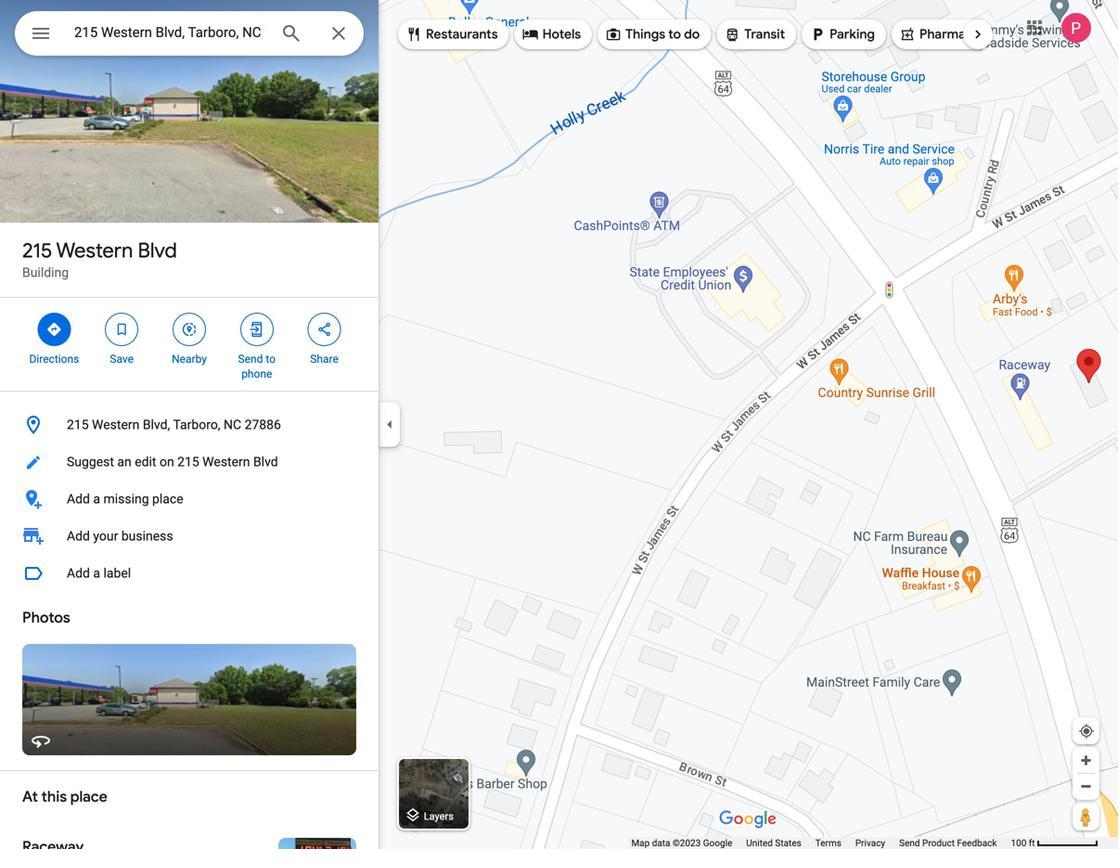 Task type: vqa. For each thing, say whether or not it's contained in the screenshot.
Ln's Perkins
no



Task type: describe. For each thing, give the bounding box(es) containing it.
photos
[[22, 609, 70, 628]]

 parking
[[810, 24, 875, 45]]

missing
[[103, 492, 149, 507]]

privacy button
[[856, 837, 886, 849]]

transit
[[745, 26, 785, 43]]

an
[[117, 454, 132, 470]]

add your business link
[[0, 518, 379, 555]]

 transit
[[724, 24, 785, 45]]

send to phone
[[238, 353, 276, 381]]

100 ft button
[[1011, 838, 1099, 849]]

directions
[[29, 353, 79, 366]]

next page image
[[970, 26, 987, 43]]

 things to do
[[605, 24, 700, 45]]

united states
[[747, 838, 802, 849]]


[[810, 24, 826, 45]]

1 vertical spatial place
[[70, 788, 108, 807]]

suggest an edit on 215 western blvd button
[[0, 444, 379, 481]]

 button
[[15, 11, 67, 59]]

phone
[[242, 368, 272, 381]]

your
[[93, 529, 118, 544]]


[[900, 24, 916, 45]]

at
[[22, 788, 38, 807]]

business
[[121, 529, 173, 544]]

map
[[632, 838, 650, 849]]

add a label button
[[0, 555, 379, 592]]

pharmacies
[[920, 26, 991, 43]]


[[181, 319, 198, 340]]

united states button
[[747, 837, 802, 849]]

a for label
[[93, 566, 100, 581]]

 hotels
[[522, 24, 581, 45]]

a for missing
[[93, 492, 100, 507]]

215 western blvd building
[[22, 238, 177, 280]]


[[46, 319, 63, 340]]

add your business
[[67, 529, 173, 544]]

none field inside 215 western blvd, tarboro, nc 27886 field
[[74, 21, 266, 44]]

blvd inside '215 western blvd building'
[[138, 238, 177, 264]]

states
[[776, 838, 802, 849]]

nc
[[224, 417, 242, 433]]

privacy
[[856, 838, 886, 849]]


[[522, 24, 539, 45]]

nearby
[[172, 353, 207, 366]]

at this place
[[22, 788, 108, 807]]


[[249, 319, 265, 340]]

feedback
[[958, 838, 998, 849]]

©2023
[[673, 838, 701, 849]]

map data ©2023 google
[[632, 838, 733, 849]]

google account: payton hansen  
(payton.hansen@adept.ai) image
[[1062, 13, 1092, 43]]

restaurants
[[426, 26, 498, 43]]

save
[[110, 353, 134, 366]]

footer inside google maps element
[[632, 837, 1011, 849]]

tarboro,
[[173, 417, 221, 433]]

add a label
[[67, 566, 131, 581]]

building
[[22, 265, 69, 280]]

google
[[703, 838, 733, 849]]



Task type: locate. For each thing, give the bounding box(es) containing it.
215 western blvd, tarboro, nc 27886
[[67, 417, 281, 433]]

2 add from the top
[[67, 529, 90, 544]]

send left product on the bottom of page
[[900, 838, 921, 849]]

place down on
[[152, 492, 183, 507]]

3 add from the top
[[67, 566, 90, 581]]

zoom in image
[[1080, 754, 1094, 768]]

a
[[93, 492, 100, 507], [93, 566, 100, 581]]

western for blvd
[[56, 238, 133, 264]]


[[605, 24, 622, 45]]

zoom out image
[[1080, 780, 1094, 794]]

100 ft
[[1011, 838, 1036, 849]]

215 for blvd
[[22, 238, 52, 264]]

0 vertical spatial send
[[238, 353, 263, 366]]

actions for 215 western blvd region
[[0, 298, 379, 391]]

100
[[1011, 838, 1027, 849]]

send for send to phone
[[238, 353, 263, 366]]

215 up building
[[22, 238, 52, 264]]

add for add your business
[[67, 529, 90, 544]]

show your location image
[[1079, 723, 1096, 740]]

send up the phone
[[238, 353, 263, 366]]

1 add from the top
[[67, 492, 90, 507]]

google maps element
[[0, 0, 1119, 849]]

0 horizontal spatial 215
[[22, 238, 52, 264]]

hotels
[[543, 26, 581, 43]]

product
[[923, 838, 955, 849]]


[[113, 319, 130, 340]]

united
[[747, 838, 773, 849]]

2 vertical spatial 215
[[177, 454, 199, 470]]

ft
[[1029, 838, 1036, 849]]

215 right on
[[177, 454, 199, 470]]

show street view coverage image
[[1073, 803, 1100, 831]]

0 vertical spatial a
[[93, 492, 100, 507]]

2 vertical spatial western
[[203, 454, 250, 470]]


[[724, 24, 741, 45]]

send for send product feedback
[[900, 838, 921, 849]]

1 vertical spatial 215
[[67, 417, 89, 433]]

a left missing
[[93, 492, 100, 507]]

do
[[684, 26, 700, 43]]

send product feedback button
[[900, 837, 998, 849]]

to inside send to phone
[[266, 353, 276, 366]]

to
[[669, 26, 681, 43], [266, 353, 276, 366]]

to up the phone
[[266, 353, 276, 366]]

footer
[[632, 837, 1011, 849]]

add for add a label
[[67, 566, 90, 581]]

1 horizontal spatial send
[[900, 838, 921, 849]]


[[406, 24, 422, 45]]

suggest
[[67, 454, 114, 470]]

on
[[160, 454, 174, 470]]

2 horizontal spatial 215
[[177, 454, 199, 470]]


[[316, 319, 333, 340]]

footer containing map data ©2023 google
[[632, 837, 1011, 849]]

1 horizontal spatial to
[[669, 26, 681, 43]]

a left label
[[93, 566, 100, 581]]

0 vertical spatial add
[[67, 492, 90, 507]]

add a missing place button
[[0, 481, 379, 518]]

place
[[152, 492, 183, 507], [70, 788, 108, 807]]

 restaurants
[[406, 24, 498, 45]]

1 vertical spatial to
[[266, 353, 276, 366]]

215 western blvd main content
[[0, 0, 379, 849]]

terms
[[816, 838, 842, 849]]

1 horizontal spatial place
[[152, 492, 183, 507]]

send
[[238, 353, 263, 366], [900, 838, 921, 849]]

215 Western Blvd, Tarboro, NC 27886 field
[[15, 11, 364, 56]]

0 horizontal spatial to
[[266, 353, 276, 366]]

2 a from the top
[[93, 566, 100, 581]]

1 vertical spatial send
[[900, 838, 921, 849]]

215 for blvd,
[[67, 417, 89, 433]]

available search options for this area region
[[384, 12, 1080, 57]]

send inside send to phone
[[238, 353, 263, 366]]

215 western blvd, tarboro, nc 27886 button
[[0, 407, 379, 444]]

send inside button
[[900, 838, 921, 849]]

0 vertical spatial place
[[152, 492, 183, 507]]

215 up suggest
[[67, 417, 89, 433]]

215 inside '215 western blvd building'
[[22, 238, 52, 264]]

share
[[310, 353, 339, 366]]

to inside  things to do
[[669, 26, 681, 43]]

terms button
[[816, 837, 842, 849]]

blvd inside suggest an edit on 215 western blvd button
[[253, 454, 278, 470]]

0 horizontal spatial place
[[70, 788, 108, 807]]

blvd,
[[143, 417, 170, 433]]

1 vertical spatial blvd
[[253, 454, 278, 470]]

add left label
[[67, 566, 90, 581]]

this
[[41, 788, 67, 807]]

add down suggest
[[67, 492, 90, 507]]

1 vertical spatial a
[[93, 566, 100, 581]]

data
[[652, 838, 671, 849]]

1 vertical spatial western
[[92, 417, 140, 433]]

place right this
[[70, 788, 108, 807]]

0 vertical spatial western
[[56, 238, 133, 264]]

collapse side panel image
[[380, 415, 400, 435]]

0 horizontal spatial send
[[238, 353, 263, 366]]

2 vertical spatial add
[[67, 566, 90, 581]]

27886
[[245, 417, 281, 433]]

add
[[67, 492, 90, 507], [67, 529, 90, 544], [67, 566, 90, 581]]

western up building
[[56, 238, 133, 264]]

0 horizontal spatial blvd
[[138, 238, 177, 264]]

layers
[[424, 811, 454, 822]]

place inside button
[[152, 492, 183, 507]]

 search field
[[15, 11, 364, 59]]

to left do
[[669, 26, 681, 43]]

label
[[103, 566, 131, 581]]

None field
[[74, 21, 266, 44]]

0 vertical spatial blvd
[[138, 238, 177, 264]]


[[30, 20, 52, 47]]

1 horizontal spatial blvd
[[253, 454, 278, 470]]

western inside '215 western blvd building'
[[56, 238, 133, 264]]

send product feedback
[[900, 838, 998, 849]]

things
[[626, 26, 666, 43]]

 pharmacies
[[900, 24, 991, 45]]

suggest an edit on 215 western blvd
[[67, 454, 278, 470]]

parking
[[830, 26, 875, 43]]

1 a from the top
[[93, 492, 100, 507]]

215
[[22, 238, 52, 264], [67, 417, 89, 433], [177, 454, 199, 470]]

western down the nc
[[203, 454, 250, 470]]

blvd
[[138, 238, 177, 264], [253, 454, 278, 470]]

western up an at the left bottom
[[92, 417, 140, 433]]

western
[[56, 238, 133, 264], [92, 417, 140, 433], [203, 454, 250, 470]]

edit
[[135, 454, 156, 470]]

1 vertical spatial add
[[67, 529, 90, 544]]

1 horizontal spatial 215
[[67, 417, 89, 433]]

add left your
[[67, 529, 90, 544]]

0 vertical spatial to
[[669, 26, 681, 43]]

add a missing place
[[67, 492, 183, 507]]

add for add a missing place
[[67, 492, 90, 507]]

0 vertical spatial 215
[[22, 238, 52, 264]]

western for blvd,
[[92, 417, 140, 433]]



